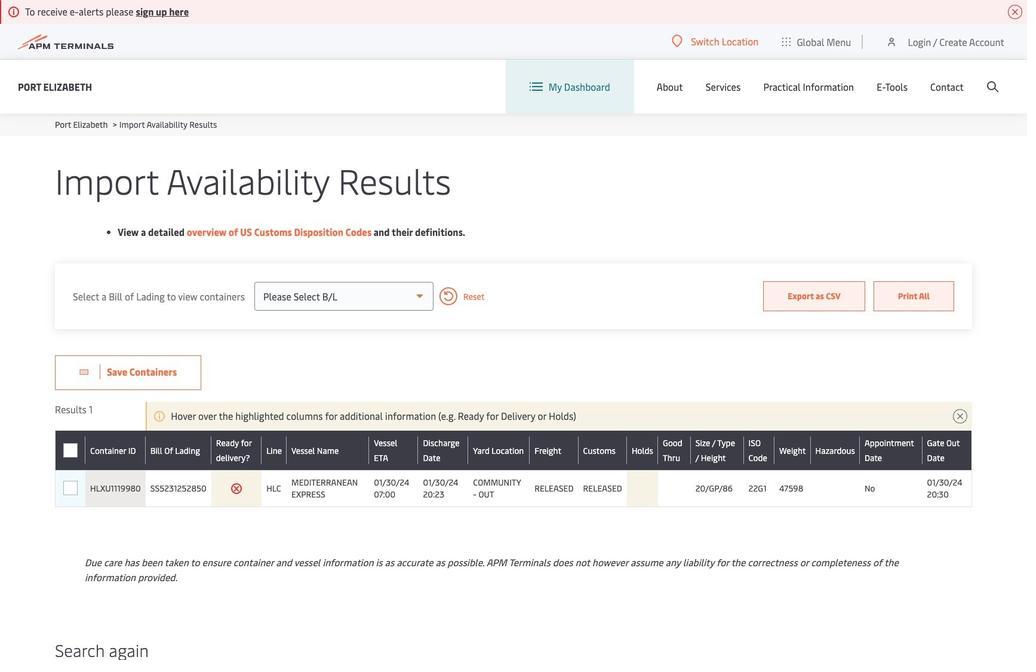 Task type: describe. For each thing, give the bounding box(es) containing it.
not ready image
[[231, 483, 243, 495]]



Task type: locate. For each thing, give the bounding box(es) containing it.
close alert image
[[1009, 5, 1023, 19]]

None checkbox
[[63, 443, 78, 458], [63, 443, 77, 458], [63, 481, 78, 495], [63, 443, 78, 458], [63, 443, 77, 458], [63, 481, 78, 495]]

None checkbox
[[63, 482, 78, 496]]



Task type: vqa. For each thing, say whether or not it's contained in the screenshot.
the 'Close alert' image on the top
yes



